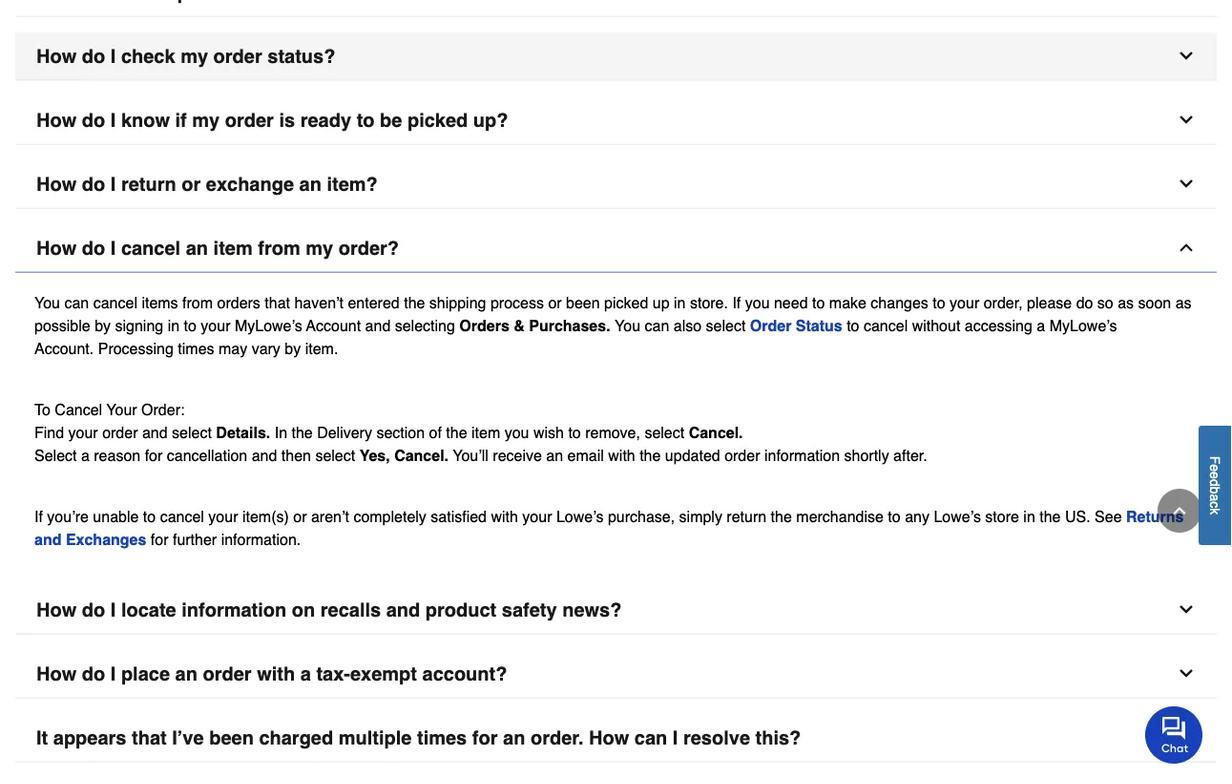 Task type: vqa. For each thing, say whether or not it's contained in the screenshot.
the Home link on the left top of the page
no



Task type: locate. For each thing, give the bounding box(es) containing it.
chevron down image for it appears that i've been charged multiple times for an order. how can i resolve this?
[[1177, 729, 1196, 748]]

i for locate
[[111, 599, 116, 621]]

how for how do i check my order status?
[[36, 45, 77, 67]]

1 vertical spatial been
[[209, 727, 254, 749]]

chevron down image for how do i check my order status?
[[1177, 47, 1196, 66]]

your up 'for further information.'
[[208, 508, 238, 526]]

how do i cancel an item from my order?
[[36, 237, 399, 259]]

that inside button
[[132, 727, 167, 749]]

cancel up the "items"
[[121, 237, 181, 259]]

further
[[173, 531, 217, 549]]

in right the up
[[674, 295, 686, 312]]

you right purchases.
[[615, 317, 641, 335]]

2 vertical spatial can
[[635, 727, 668, 749]]

times inside button
[[417, 727, 467, 749]]

please
[[1027, 295, 1072, 312]]

mylowe's
[[235, 317, 302, 335], [1050, 317, 1118, 335]]

cancel.
[[689, 424, 743, 442], [394, 447, 449, 465]]

0 horizontal spatial by
[[95, 317, 111, 335]]

to left be
[[357, 109, 375, 131]]

1 vertical spatial information
[[182, 599, 287, 621]]

1 vertical spatial or
[[548, 295, 562, 312]]

my right if on the left of the page
[[192, 109, 220, 131]]

0 vertical spatial item
[[213, 237, 253, 259]]

locate
[[121, 599, 176, 621]]

times inside to cancel without accessing a mylowe's account. processing times may vary by item.
[[178, 340, 214, 358]]

do for how do i know if my order is ready to be picked up?
[[82, 109, 105, 131]]

if
[[34, 508, 43, 526]]

0 horizontal spatial item
[[213, 237, 253, 259]]

an inside "button"
[[186, 237, 208, 259]]

place
[[121, 663, 170, 685]]

your down cancel
[[68, 424, 98, 442]]

2 mylowe's from the left
[[1050, 317, 1118, 335]]

cancel. up updated
[[689, 424, 743, 442]]

1 vertical spatial from
[[182, 295, 213, 312]]

0 vertical spatial you
[[34, 295, 60, 312]]

with right satisfied
[[491, 508, 518, 526]]

i inside button
[[111, 599, 116, 621]]

picked right be
[[408, 109, 468, 131]]

1 vertical spatial item
[[472, 424, 501, 442]]

times
[[178, 340, 214, 358], [417, 727, 467, 749]]

how do i locate information on recalls and product safety news?
[[36, 599, 622, 621]]

2 vertical spatial my
[[306, 237, 333, 259]]

i for return
[[111, 173, 116, 195]]

do for how do i place an order with a tax-exempt account?
[[82, 663, 105, 685]]

and right recalls
[[386, 599, 420, 621]]

an
[[299, 173, 322, 195], [186, 237, 208, 259], [547, 447, 563, 465], [175, 663, 198, 685], [503, 727, 526, 749]]

0 horizontal spatial in
[[168, 317, 180, 335]]

us. see
[[1066, 508, 1122, 526]]

or inside you can cancel items from orders that haven't entered the shipping process or been picked up in store. if you need to make changes to your order, please do so as soon as possible by signing in to your mylowe's account and selecting
[[548, 295, 562, 312]]

item(s)
[[242, 508, 289, 526]]

been right i've
[[209, 727, 254, 749]]

your
[[106, 402, 137, 419]]

c
[[1208, 501, 1224, 508]]

item inside "button"
[[213, 237, 253, 259]]

completely
[[354, 508, 427, 526]]

return right simply
[[727, 508, 767, 526]]

0 vertical spatial that
[[265, 295, 290, 312]]

chevron down image for how do i locate information on recalls and product safety news?
[[1177, 601, 1196, 620]]

from inside "button"
[[258, 237, 301, 259]]

lowe's down email
[[557, 508, 604, 526]]

0 vertical spatial for
[[145, 447, 163, 465]]

to left any
[[888, 508, 901, 526]]

order
[[214, 45, 262, 67], [225, 109, 274, 131], [102, 424, 138, 442], [725, 447, 761, 465], [203, 663, 252, 685]]

you inside you can cancel items from orders that haven't entered the shipping process or been picked up in store. if you need to make changes to your order, please do so as soon as possible by signing in to your mylowe's account and selecting
[[745, 295, 770, 312]]

3 chevron down image from the top
[[1177, 665, 1196, 684]]

from inside you can cancel items from orders that haven't entered the shipping process or been picked up in store. if you need to make changes to your order, please do so as soon as possible by signing in to your mylowe's account and selecting
[[182, 295, 213, 312]]

chevron down image inside how do i locate information on recalls and product safety news? button
[[1177, 601, 1196, 620]]

my left order?
[[306, 237, 333, 259]]

do for how do i return or exchange an item?
[[82, 173, 105, 195]]

that right orders
[[265, 295, 290, 312]]

0 vertical spatial information
[[765, 447, 840, 465]]

chevron down image inside how do i place an order with a tax-exempt account? button
[[1177, 665, 1196, 684]]

be
[[380, 109, 402, 131]]

2 vertical spatial for
[[472, 727, 498, 749]]

item up the you'll
[[472, 424, 501, 442]]

1 horizontal spatial you
[[745, 295, 770, 312]]

for right reason
[[145, 447, 163, 465]]

picked up orders & purchases. you can also select order status
[[605, 295, 649, 312]]

1 vertical spatial times
[[417, 727, 467, 749]]

in
[[674, 295, 686, 312], [168, 317, 180, 335], [1024, 508, 1036, 526]]

select down the delivery
[[315, 447, 355, 465]]

1 vertical spatial return
[[727, 508, 767, 526]]

a up the k
[[1208, 494, 1224, 501]]

1 horizontal spatial you
[[615, 317, 641, 335]]

can left resolve
[[635, 727, 668, 749]]

then
[[282, 447, 311, 465]]

1 vertical spatial you
[[505, 424, 529, 442]]

0 vertical spatial cancel.
[[689, 424, 743, 442]]

selecting
[[395, 317, 455, 335]]

information left the on
[[182, 599, 287, 621]]

i've
[[172, 727, 204, 749]]

cancel up signing
[[93, 295, 137, 312]]

a inside to cancel your order: find your order and select details. in the delivery section of the item you wish to remove, select cancel. select a reason for cancellation and then select yes, cancel. you'll receive an email with the updated order information shortly after.
[[81, 447, 90, 465]]

and down in
[[252, 447, 277, 465]]

2 vertical spatial with
[[257, 663, 295, 685]]

0 horizontal spatial information
[[182, 599, 287, 621]]

lowe's right any
[[934, 508, 981, 526]]

order down your
[[102, 424, 138, 442]]

chevron down image inside how do i check my order status? button
[[1177, 47, 1196, 66]]

you inside to cancel your order: find your order and select details. in the delivery section of the item you wish to remove, select cancel. select a reason for cancellation and then select yes, cancel. you'll receive an email with the updated order information shortly after.
[[505, 424, 529, 442]]

recalls
[[321, 599, 381, 621]]

0 vertical spatial chevron down image
[[1177, 111, 1196, 130]]

order,
[[984, 295, 1023, 312]]

1 horizontal spatial that
[[265, 295, 290, 312]]

do inside button
[[82, 599, 105, 621]]

or left exchange
[[182, 173, 201, 195]]

1 vertical spatial in
[[168, 317, 180, 335]]

do inside "button"
[[82, 237, 105, 259]]

order inside how do i check my order status? button
[[214, 45, 262, 67]]

with
[[608, 447, 636, 465], [491, 508, 518, 526], [257, 663, 295, 685]]

order up i've
[[203, 663, 252, 685]]

0 vertical spatial by
[[95, 317, 111, 335]]

section
[[377, 424, 425, 442]]

mylowe's down the so
[[1050, 317, 1118, 335]]

can
[[64, 295, 89, 312], [645, 317, 670, 335], [635, 727, 668, 749]]

the up selecting
[[404, 295, 425, 312]]

1 horizontal spatial picked
[[605, 295, 649, 312]]

as right soon
[[1176, 295, 1192, 312]]

0 horizontal spatial lowe's
[[557, 508, 604, 526]]

to right signing
[[184, 317, 197, 335]]

1 vertical spatial chevron down image
[[1177, 601, 1196, 620]]

with down remove,
[[608, 447, 636, 465]]

1 horizontal spatial from
[[258, 237, 301, 259]]

a right select
[[81, 447, 90, 465]]

picked
[[408, 109, 468, 131], [605, 295, 649, 312]]

to cancel without accessing a mylowe's account. processing times may vary by item.
[[34, 317, 1118, 358]]

can inside you can cancel items from orders that haven't entered the shipping process or been picked up in store. if you need to make changes to your order, please do so as soon as possible by signing in to your mylowe's account and selecting
[[64, 295, 89, 312]]

to up without
[[933, 295, 946, 312]]

returns and exchanges
[[34, 508, 1184, 549]]

1 chevron down image from the top
[[1177, 47, 1196, 66]]

1 vertical spatial picked
[[605, 295, 649, 312]]

by right vary
[[285, 340, 301, 358]]

0 horizontal spatial with
[[257, 663, 295, 685]]

0 vertical spatial you
[[745, 295, 770, 312]]

up?
[[473, 109, 508, 131]]

1 vertical spatial you
[[615, 317, 641, 335]]

and down entered
[[365, 317, 391, 335]]

mylowe's up vary
[[235, 317, 302, 335]]

or left aren't
[[293, 508, 307, 526]]

0 horizontal spatial picked
[[408, 109, 468, 131]]

this?
[[756, 727, 801, 749]]

2 vertical spatial or
[[293, 508, 307, 526]]

you can cancel items from orders that haven't entered the shipping process or been picked up in store. if you need to make changes to your order, please do so as soon as possible by signing in to your mylowe's account and selecting
[[34, 295, 1192, 335]]

cancel down changes
[[864, 317, 908, 335]]

1 horizontal spatial item
[[472, 424, 501, 442]]

by up the account. processing
[[95, 317, 111, 335]]

mylowe's inside you can cancel items from orders that haven't entered the shipping process or been picked up in store. if you need to make changes to your order, please do so as soon as possible by signing in to your mylowe's account and selecting
[[235, 317, 302, 335]]

how inside how do i know if my order is ready to be picked up? button
[[36, 109, 77, 131]]

and down if
[[34, 531, 62, 549]]

item up orders
[[213, 237, 253, 259]]

2 vertical spatial in
[[1024, 508, 1036, 526]]

2 horizontal spatial or
[[548, 295, 562, 312]]

my
[[181, 45, 208, 67], [192, 109, 220, 131], [306, 237, 333, 259]]

for left further
[[151, 531, 169, 549]]

orders & purchases. you can also select order status
[[455, 317, 843, 335]]

0 horizontal spatial you
[[505, 424, 529, 442]]

from right the "items"
[[182, 295, 213, 312]]

e up b
[[1208, 472, 1224, 479]]

to down make
[[847, 317, 860, 335]]

information left shortly
[[765, 447, 840, 465]]

so
[[1098, 295, 1114, 312]]

a
[[1037, 317, 1046, 335], [81, 447, 90, 465], [1208, 494, 1224, 501], [300, 663, 311, 685]]

0 vertical spatial or
[[182, 173, 201, 195]]

1 horizontal spatial with
[[491, 508, 518, 526]]

4 chevron down image from the top
[[1177, 729, 1196, 748]]

order left is
[[225, 109, 274, 131]]

returns
[[1127, 508, 1184, 526]]

can up possible
[[64, 295, 89, 312]]

status?
[[268, 45, 336, 67]]

chevron down image inside how do i know if my order is ready to be picked up? button
[[1177, 111, 1196, 130]]

1 vertical spatial for
[[151, 531, 169, 549]]

1 vertical spatial can
[[645, 317, 670, 335]]

1 horizontal spatial by
[[285, 340, 301, 358]]

and inside you can cancel items from orders that haven't entered the shipping process or been picked up in store. if you need to make changes to your order, please do so as soon as possible by signing in to your mylowe's account and selecting
[[365, 317, 391, 335]]

1 mylowe's from the left
[[235, 317, 302, 335]]

1 horizontal spatial mylowe's
[[1050, 317, 1118, 335]]

for down account? on the bottom left of the page
[[472, 727, 498, 749]]

you inside you can cancel items from orders that haven't entered the shipping process or been picked up in store. if you need to make changes to your order, please do so as soon as possible by signing in to your mylowe's account and selecting
[[34, 295, 60, 312]]

how do i check my order status?
[[36, 45, 336, 67]]

do for how do i locate information on recalls and product safety news?
[[82, 599, 105, 621]]

order left status?
[[214, 45, 262, 67]]

i
[[111, 45, 116, 67], [111, 109, 116, 131], [111, 173, 116, 195], [111, 237, 116, 259], [111, 599, 116, 621], [111, 663, 116, 685], [673, 727, 678, 749]]

in down the "items"
[[168, 317, 180, 335]]

cancel
[[121, 237, 181, 259], [93, 295, 137, 312], [864, 317, 908, 335], [160, 508, 204, 526]]

0 vertical spatial picked
[[408, 109, 468, 131]]

lowe's
[[557, 508, 604, 526], [934, 508, 981, 526]]

also
[[674, 317, 702, 335]]

you
[[745, 295, 770, 312], [505, 424, 529, 442]]

do for how do i check my order status?
[[82, 45, 105, 67]]

can down the up
[[645, 317, 670, 335]]

1 vertical spatial with
[[491, 508, 518, 526]]

that left i've
[[132, 727, 167, 749]]

1 vertical spatial by
[[285, 340, 301, 358]]

0 horizontal spatial times
[[178, 340, 214, 358]]

times right 'multiple'
[[417, 727, 467, 749]]

check
[[121, 45, 175, 67]]

times left may
[[178, 340, 214, 358]]

to
[[357, 109, 375, 131], [813, 295, 825, 312], [933, 295, 946, 312], [184, 317, 197, 335], [847, 317, 860, 335], [568, 424, 581, 442], [143, 508, 156, 526], [888, 508, 901, 526]]

item.
[[305, 340, 338, 358]]

you up possible
[[34, 295, 60, 312]]

cancel. down of at bottom left
[[394, 447, 449, 465]]

how for how do i cancel an item from my order?
[[36, 237, 77, 259]]

order inside how do i know if my order is ready to be picked up? button
[[225, 109, 274, 131]]

in right store in the right of the page
[[1024, 508, 1036, 526]]

i for check
[[111, 45, 116, 67]]

make
[[830, 295, 867, 312]]

1 vertical spatial that
[[132, 727, 167, 749]]

chevron down image
[[1177, 47, 1196, 66], [1177, 175, 1196, 194], [1177, 665, 1196, 684], [1177, 729, 1196, 748]]

2 horizontal spatial in
[[1024, 508, 1036, 526]]

chevron down image inside how do i return or exchange an item? button
[[1177, 175, 1196, 194]]

0 horizontal spatial or
[[182, 173, 201, 195]]

do for how do i cancel an item from my order?
[[82, 237, 105, 259]]

picked inside button
[[408, 109, 468, 131]]

0 horizontal spatial you
[[34, 295, 60, 312]]

from up 'haven't'
[[258, 237, 301, 259]]

f e e d b a c k
[[1208, 456, 1224, 515]]

i inside "button"
[[111, 237, 116, 259]]

an down wish
[[547, 447, 563, 465]]

chevron down image inside it appears that i've been charged multiple times for an order. how can i resolve this? button
[[1177, 729, 1196, 748]]

0 vertical spatial can
[[64, 295, 89, 312]]

0 horizontal spatial cancel.
[[394, 447, 449, 465]]

how
[[36, 45, 77, 67], [36, 109, 77, 131], [36, 173, 77, 195], [36, 237, 77, 259], [36, 599, 77, 621], [36, 663, 77, 685], [589, 727, 630, 749]]

know
[[121, 109, 170, 131]]

2 e from the top
[[1208, 472, 1224, 479]]

1 horizontal spatial in
[[674, 295, 686, 312]]

item inside to cancel your order: find your order and select details. in the delivery section of the item you wish to remove, select cancel. select a reason for cancellation and then select yes, cancel. you'll receive an email with the updated order information shortly after.
[[472, 424, 501, 442]]

0 vertical spatial return
[[121, 173, 176, 195]]

1 horizontal spatial as
[[1176, 295, 1192, 312]]

my right check
[[181, 45, 208, 67]]

as
[[1118, 295, 1134, 312], [1176, 295, 1192, 312]]

how inside how do i cancel an item from my order? "button"
[[36, 237, 77, 259]]

1 horizontal spatial lowe's
[[934, 508, 981, 526]]

you up receive
[[505, 424, 529, 442]]

item
[[213, 237, 253, 259], [472, 424, 501, 442]]

with left the tax-
[[257, 663, 295, 685]]

as right the so
[[1118, 295, 1134, 312]]

return
[[121, 173, 176, 195], [727, 508, 767, 526]]

return down know
[[121, 173, 176, 195]]

0 horizontal spatial mylowe's
[[235, 317, 302, 335]]

0 horizontal spatial as
[[1118, 295, 1134, 312]]

0 horizontal spatial return
[[121, 173, 176, 195]]

information inside button
[[182, 599, 287, 621]]

2 chevron down image from the top
[[1177, 601, 1196, 620]]

unable
[[93, 508, 139, 526]]

order
[[750, 317, 792, 335]]

your up may
[[201, 317, 231, 335]]

2 chevron down image from the top
[[1177, 175, 1196, 194]]

that
[[265, 295, 290, 312], [132, 727, 167, 749]]

chevron up image
[[1177, 239, 1196, 258]]

email
[[568, 447, 604, 465]]

you
[[34, 295, 60, 312], [615, 317, 641, 335]]

0 horizontal spatial been
[[209, 727, 254, 749]]

do
[[82, 45, 105, 67], [82, 109, 105, 131], [82, 173, 105, 195], [82, 237, 105, 259], [1077, 295, 1094, 312], [82, 599, 105, 621], [82, 663, 105, 685]]

been inside you can cancel items from orders that haven't entered the shipping process or been picked up in store. if you need to make changes to your order, please do so as soon as possible by signing in to your mylowe's account and selecting
[[566, 295, 600, 312]]

how inside how do i locate information on recalls and product safety news? button
[[36, 599, 77, 621]]

to inside to cancel without accessing a mylowe's account. processing times may vary by item.
[[847, 317, 860, 335]]

1 vertical spatial cancel.
[[394, 447, 449, 465]]

a left the tax-
[[300, 663, 311, 685]]

how for how do i return or exchange an item?
[[36, 173, 77, 195]]

how inside how do i return or exchange an item? button
[[36, 173, 77, 195]]

0 vertical spatial been
[[566, 295, 600, 312]]

0 horizontal spatial that
[[132, 727, 167, 749]]

1 chevron down image from the top
[[1177, 111, 1196, 130]]

it
[[36, 727, 48, 749]]

you up order
[[745, 295, 770, 312]]

to up email
[[568, 424, 581, 442]]

0 vertical spatial with
[[608, 447, 636, 465]]

in
[[275, 424, 287, 442]]

1 horizontal spatial times
[[417, 727, 467, 749]]

an down how do i return or exchange an item?
[[186, 237, 208, 259]]

0 vertical spatial from
[[258, 237, 301, 259]]

0 horizontal spatial from
[[182, 295, 213, 312]]

how inside how do i place an order with a tax-exempt account? button
[[36, 663, 77, 685]]

or up purchases.
[[548, 295, 562, 312]]

you're
[[47, 508, 89, 526]]

2 horizontal spatial with
[[608, 447, 636, 465]]

exchanges
[[66, 531, 146, 549]]

0 vertical spatial times
[[178, 340, 214, 358]]

how inside how do i check my order status? button
[[36, 45, 77, 67]]

chevron down image
[[1177, 111, 1196, 130], [1177, 601, 1196, 620]]

1 horizontal spatial been
[[566, 295, 600, 312]]

find
[[34, 424, 64, 442]]

with inside to cancel your order: find your order and select details. in the delivery section of the item you wish to remove, select cancel. select a reason for cancellation and then select yes, cancel. you'll receive an email with the updated order information shortly after.
[[608, 447, 636, 465]]

e up d in the right of the page
[[1208, 464, 1224, 472]]

for inside to cancel your order: find your order and select details. in the delivery section of the item you wish to remove, select cancel. select a reason for cancellation and then select yes, cancel. you'll receive an email with the updated order information shortly after.
[[145, 447, 163, 465]]

merchandise
[[797, 508, 884, 526]]

a down please
[[1037, 317, 1046, 335]]

been up purchases.
[[566, 295, 600, 312]]

1 horizontal spatial information
[[765, 447, 840, 465]]

if you're unable to cancel your item(s) or aren't completely satisfied with your lowe's purchase, simply return the merchandise to any lowe's store in the us. see
[[34, 508, 1127, 526]]

how for how do i locate information on recalls and product safety news?
[[36, 599, 77, 621]]



Task type: describe. For each thing, give the bounding box(es) containing it.
an inside to cancel your order: find your order and select details. in the delivery section of the item you wish to remove, select cancel. select a reason for cancellation and then select yes, cancel. you'll receive an email with the updated order information shortly after.
[[547, 447, 563, 465]]

purchases.
[[529, 317, 611, 335]]

return inside button
[[121, 173, 176, 195]]

purchase,
[[608, 508, 675, 526]]

the left updated
[[640, 447, 661, 465]]

cancellation
[[167, 447, 248, 465]]

account. processing
[[34, 340, 174, 358]]

how do i know if my order is ready to be picked up?
[[36, 109, 508, 131]]

you'll
[[453, 447, 489, 465]]

1 horizontal spatial return
[[727, 508, 767, 526]]

reason
[[94, 447, 141, 465]]

orders
[[460, 317, 510, 335]]

accessing
[[965, 317, 1033, 335]]

changes
[[871, 295, 929, 312]]

chevron down image for how do i place an order with a tax-exempt account?
[[1177, 665, 1196, 684]]

product
[[426, 599, 497, 621]]

item?
[[327, 173, 378, 195]]

how do i cancel an item from my order? button
[[15, 224, 1217, 273]]

with inside button
[[257, 663, 295, 685]]

if
[[175, 109, 187, 131]]

1 e from the top
[[1208, 464, 1224, 472]]

to inside to cancel your order: find your order and select details. in the delivery section of the item you wish to remove, select cancel. select a reason for cancellation and then select yes, cancel. you'll receive an email with the updated order information shortly after.
[[568, 424, 581, 442]]

it appears that i've been charged multiple times for an order. how can i resolve this?
[[36, 727, 801, 749]]

1 vertical spatial my
[[192, 109, 220, 131]]

my inside "button"
[[306, 237, 333, 259]]

for inside button
[[472, 727, 498, 749]]

the inside you can cancel items from orders that haven't entered the shipping process or been picked up in store. if you need to make changes to your order, please do so as soon as possible by signing in to your mylowe's account and selecting
[[404, 295, 425, 312]]

been inside it appears that i've been charged multiple times for an order. how can i resolve this? button
[[209, 727, 254, 749]]

soon
[[1139, 295, 1172, 312]]

f
[[1208, 456, 1224, 464]]

details.
[[216, 424, 270, 442]]

how for how do i place an order with a tax-exempt account?
[[36, 663, 77, 685]]

1 lowe's from the left
[[557, 508, 604, 526]]

of
[[429, 424, 442, 442]]

mylowe's inside to cancel without accessing a mylowe's account. processing times may vary by item.
[[1050, 317, 1118, 335]]

chevron up image
[[1171, 501, 1190, 520]]

how do i locate information on recalls and product safety news? button
[[15, 586, 1217, 635]]

that inside you can cancel items from orders that haven't entered the shipping process or been picked up in store. if you need to make changes to your order, please do so as soon as possible by signing in to your mylowe's account and selecting
[[265, 295, 290, 312]]

haven't
[[295, 295, 344, 312]]

may
[[219, 340, 247, 358]]

how do i know if my order is ready to be picked up? button
[[15, 96, 1217, 145]]

chat invite button image
[[1146, 706, 1204, 764]]

&
[[514, 317, 525, 335]]

do inside you can cancel items from orders that haven't entered the shipping process or been picked up in store. if you need to make changes to your order, please do so as soon as possible by signing in to your mylowe's account and selecting
[[1077, 295, 1094, 312]]

without
[[912, 317, 961, 335]]

order?
[[339, 237, 399, 259]]

receive
[[493, 447, 542, 465]]

updated
[[665, 447, 721, 465]]

how do i place an order with a tax-exempt account? button
[[15, 650, 1217, 699]]

shipping
[[430, 295, 486, 312]]

to
[[34, 402, 51, 419]]

account
[[306, 317, 361, 335]]

process
[[491, 295, 544, 312]]

0 vertical spatial in
[[674, 295, 686, 312]]

b
[[1208, 486, 1224, 494]]

order.
[[531, 727, 584, 749]]

charged
[[259, 727, 333, 749]]

the left us. see
[[1040, 508, 1061, 526]]

an right place
[[175, 663, 198, 685]]

to up status
[[813, 295, 825, 312]]

to cancel your order: find your order and select details. in the delivery section of the item you wish to remove, select cancel. select a reason for cancellation and then select yes, cancel. you'll receive an email with the updated order information shortly after.
[[34, 402, 928, 465]]

cancel inside "button"
[[121, 237, 181, 259]]

an left order.
[[503, 727, 526, 749]]

resolve
[[684, 727, 751, 749]]

vary
[[252, 340, 281, 358]]

order status link
[[750, 317, 843, 335]]

how for how do i know if my order is ready to be picked up?
[[36, 109, 77, 131]]

it appears that i've been charged multiple times for an order. how can i resolve this? button
[[15, 714, 1217, 763]]

select down store. if
[[706, 317, 746, 335]]

is
[[279, 109, 295, 131]]

chevron down image for how do i return or exchange an item?
[[1177, 175, 1196, 194]]

select up updated
[[645, 424, 685, 442]]

order right updated
[[725, 447, 761, 465]]

safety
[[502, 599, 557, 621]]

1 horizontal spatial cancel.
[[689, 424, 743, 442]]

delivery
[[317, 424, 372, 442]]

and inside returns and exchanges
[[34, 531, 62, 549]]

cancel inside to cancel without accessing a mylowe's account. processing times may vary by item.
[[864, 317, 908, 335]]

your up without
[[950, 295, 980, 312]]

returns and exchanges link
[[34, 508, 1184, 549]]

information.
[[221, 531, 301, 549]]

cancel inside you can cancel items from orders that haven't entered the shipping process or been picked up in store. if you need to make changes to your order, please do so as soon as possible by signing in to your mylowe's account and selecting
[[93, 295, 137, 312]]

or inside button
[[182, 173, 201, 195]]

a inside how do i place an order with a tax-exempt account? button
[[300, 663, 311, 685]]

shortly
[[845, 447, 890, 465]]

how do i place an order with a tax-exempt account?
[[36, 663, 507, 685]]

news?
[[563, 599, 622, 621]]

1 horizontal spatial or
[[293, 508, 307, 526]]

i for know
[[111, 109, 116, 131]]

cancel up further
[[160, 508, 204, 526]]

by inside to cancel without accessing a mylowe's account. processing times may vary by item.
[[285, 340, 301, 358]]

k
[[1208, 508, 1224, 515]]

a inside f e e d b a c k button
[[1208, 494, 1224, 501]]

ready
[[300, 109, 351, 131]]

by inside you can cancel items from orders that haven't entered the shipping process or been picked up in store. if you need to make changes to your order, please do so as soon as possible by signing in to your mylowe's account and selecting
[[95, 317, 111, 335]]

select
[[34, 447, 77, 465]]

up
[[653, 295, 670, 312]]

and inside button
[[386, 599, 420, 621]]

2 as from the left
[[1176, 295, 1192, 312]]

your inside to cancel your order: find your order and select details. in the delivery section of the item you wish to remove, select cancel. select a reason for cancellation and then select yes, cancel. you'll receive an email with the updated order information shortly after.
[[68, 424, 98, 442]]

on
[[292, 599, 315, 621]]

tax-
[[316, 663, 350, 685]]

picked inside you can cancel items from orders that haven't entered the shipping process or been picked up in store. if you need to make changes to your order, please do so as soon as possible by signing in to your mylowe's account and selecting
[[605, 295, 649, 312]]

i for cancel
[[111, 237, 116, 259]]

your down receive
[[523, 508, 552, 526]]

2 lowe's from the left
[[934, 508, 981, 526]]

any
[[905, 508, 930, 526]]

satisfied
[[431, 508, 487, 526]]

how inside it appears that i've been charged multiple times for an order. how can i resolve this? button
[[589, 727, 630, 749]]

times for for
[[417, 727, 467, 749]]

can inside button
[[635, 727, 668, 749]]

entered
[[348, 295, 400, 312]]

1 as from the left
[[1118, 295, 1134, 312]]

the left the merchandise
[[771, 508, 792, 526]]

how do i check my order status? button
[[15, 32, 1217, 81]]

scroll to top element
[[1158, 489, 1202, 533]]

cancel
[[55, 402, 102, 419]]

items
[[142, 295, 178, 312]]

f e e d b a c k button
[[1199, 426, 1233, 545]]

yes,
[[360, 447, 390, 465]]

an left item?
[[299, 173, 322, 195]]

multiple
[[339, 727, 412, 749]]

store. if
[[690, 295, 741, 312]]

0 vertical spatial my
[[181, 45, 208, 67]]

and down order:
[[142, 424, 168, 442]]

after.
[[894, 447, 928, 465]]

information inside to cancel your order: find your order and select details. in the delivery section of the item you wish to remove, select cancel. select a reason for cancellation and then select yes, cancel. you'll receive an email with the updated order information shortly after.
[[765, 447, 840, 465]]

times for may
[[178, 340, 214, 358]]

select up cancellation
[[172, 424, 212, 442]]

to right unable
[[143, 508, 156, 526]]

wish
[[534, 424, 564, 442]]

exchange
[[206, 173, 294, 195]]

order inside how do i place an order with a tax-exempt account? button
[[203, 663, 252, 685]]

for further information.
[[146, 531, 301, 549]]

i for place
[[111, 663, 116, 685]]

appears
[[53, 727, 127, 749]]

to inside button
[[357, 109, 375, 131]]

status
[[796, 317, 843, 335]]

a inside to cancel without accessing a mylowe's account. processing times may vary by item.
[[1037, 317, 1046, 335]]

the right of at bottom left
[[446, 424, 467, 442]]

the right in
[[292, 424, 313, 442]]

d
[[1208, 479, 1224, 486]]

chevron down image for how do i know if my order is ready to be picked up?
[[1177, 111, 1196, 130]]

signing
[[115, 317, 163, 335]]



